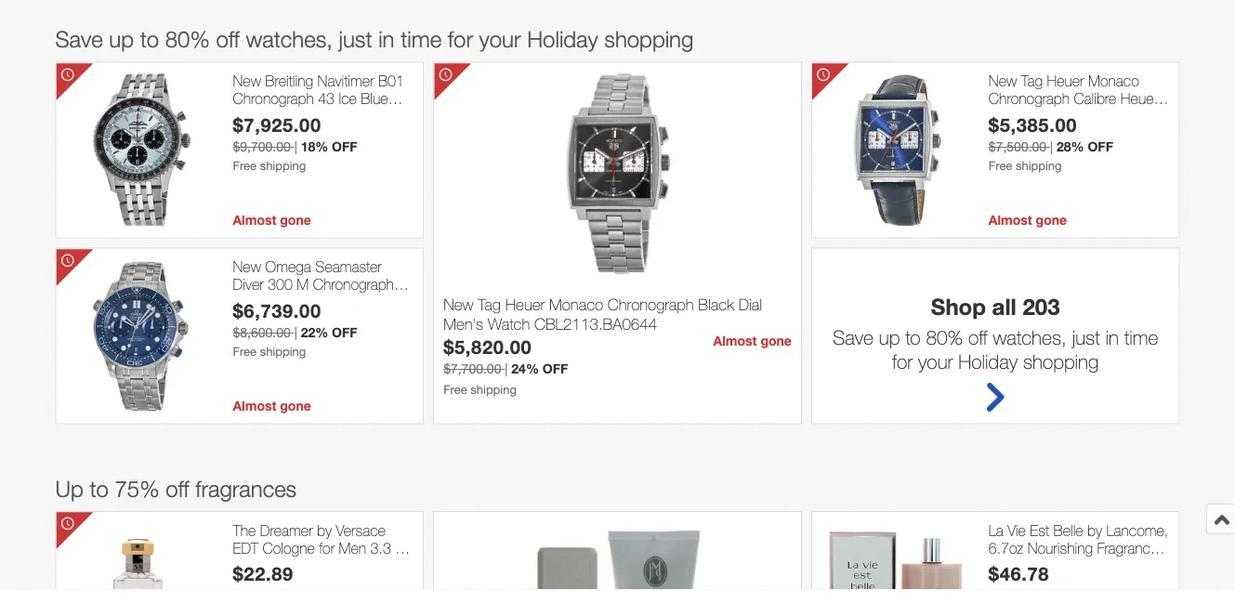 Task type: locate. For each thing, give the bounding box(es) containing it.
blue
[[361, 90, 388, 107]]

heuer up $5,820.00
[[505, 295, 545, 314]]

to inside the shop all 203 save up to 80% off watches, just in time for your holiday shopping
[[905, 326, 921, 349]]

1 horizontal spatial tag
[[1021, 72, 1043, 90]]

43
[[318, 90, 335, 107]]

est
[[1030, 521, 1049, 539]]

tag up $5,820.00
[[478, 295, 501, 314]]

free inside new tag heuer monaco chronograph black dial men's watch cbl2113.ba0644 $5,820.00 $7,700.00 | 24% off free shipping
[[443, 382, 467, 397]]

2 horizontal spatial to
[[905, 326, 921, 349]]

almost for $5,820.00
[[713, 333, 757, 348]]

new up $5,820.00
[[443, 295, 473, 314]]

men's up cbl2111.fc6453
[[1009, 108, 1047, 125]]

dial
[[739, 295, 762, 314]]

$7,700.00
[[443, 361, 501, 376]]

watches, up breitling
[[246, 26, 333, 52]]

off
[[216, 26, 240, 52], [332, 139, 357, 154], [1088, 139, 1113, 154], [332, 325, 357, 340], [968, 326, 988, 349], [543, 361, 568, 376], [166, 475, 189, 501]]

1 horizontal spatial by
[[1087, 521, 1102, 539]]

the dreamer by versace edt cologne for men 3.3 / 3.4 oz brand new tester
[[233, 521, 400, 575]]

gone
[[280, 212, 311, 228], [1036, 212, 1067, 228], [761, 333, 792, 348], [280, 398, 311, 413]]

free down the $7,500.00
[[989, 158, 1012, 173]]

2 horizontal spatial for
[[892, 349, 913, 373]]

almost down the $7,500.00
[[989, 212, 1032, 228]]

save
[[55, 26, 103, 52], [833, 326, 874, 349]]

1 horizontal spatial monaco
[[1088, 72, 1139, 90]]

1 horizontal spatial save
[[833, 326, 874, 349]]

0 horizontal spatial shopping
[[604, 26, 694, 52]]

0 horizontal spatial heuer
[[505, 295, 545, 314]]

shipping inside the $5,385.00 $7,500.00 | 28% off free shipping
[[1016, 158, 1062, 173]]

watch up 28%
[[1051, 108, 1091, 125]]

new inside 'new tag heuer monaco chronograph calibre heuer 02 men's watch cbl2111.fc6453'
[[989, 72, 1017, 90]]

1 horizontal spatial heuer
[[1047, 72, 1084, 90]]

heuer right calibre
[[1121, 90, 1158, 107]]

tag up '$5,385.00' at right
[[1021, 72, 1043, 90]]

almost gone
[[233, 212, 311, 228], [989, 212, 1067, 228], [713, 333, 792, 348], [233, 398, 311, 413]]

2 vertical spatial to
[[90, 475, 109, 501]]

0 vertical spatial in
[[378, 26, 395, 52]]

shopping
[[604, 26, 694, 52], [1023, 349, 1099, 373]]

2 vertical spatial for
[[319, 539, 335, 557]]

watch
[[275, 108, 314, 125], [1051, 108, 1091, 125], [275, 293, 314, 311], [488, 314, 530, 333]]

0 vertical spatial up
[[109, 26, 134, 52]]

0 horizontal spatial for
[[319, 539, 335, 557]]

almost for $7,925.00
[[233, 212, 276, 228]]

0 vertical spatial just
[[339, 26, 372, 52]]

0 horizontal spatial 80%
[[165, 26, 210, 52]]

shop
[[931, 293, 986, 320]]

6.7oz
[[989, 539, 1023, 557]]

0 vertical spatial to
[[140, 26, 159, 52]]

chronograph up cbl2113.ba0644
[[608, 295, 694, 314]]

by right belle
[[1087, 521, 1102, 539]]

in inside the shop all 203 save up to 80% off watches, just in time for your holiday shopping
[[1105, 326, 1119, 349]]

shipping down $8,600.00
[[260, 344, 306, 359]]

shipping
[[260, 158, 306, 173], [1016, 158, 1062, 173], [260, 344, 306, 359], [471, 382, 517, 397]]

save up to 80% off watches, just in time for your holiday shopping
[[55, 26, 694, 52]]

0 horizontal spatial to
[[90, 475, 109, 501]]

your
[[479, 26, 521, 52], [918, 349, 953, 373]]

almost
[[233, 212, 276, 228], [989, 212, 1032, 228], [713, 333, 757, 348], [233, 398, 276, 413]]

0 horizontal spatial up
[[109, 26, 134, 52]]

almost down dial
[[713, 333, 757, 348]]

for
[[448, 26, 473, 52], [892, 349, 913, 373], [319, 539, 335, 557]]

by inside the dreamer by versace edt cologne for men 3.3 / 3.4 oz brand new tester
[[317, 521, 332, 539]]

navitimer
[[317, 72, 374, 90]]

| for $6,739.00
[[294, 325, 297, 340]]

men
[[339, 539, 366, 557]]

1 vertical spatial save
[[833, 326, 874, 349]]

0 horizontal spatial monaco
[[549, 295, 603, 314]]

new
[[233, 72, 261, 90], [989, 72, 1017, 90], [233, 258, 261, 275], [443, 295, 473, 314], [317, 557, 345, 575]]

|
[[294, 139, 297, 154], [1050, 139, 1053, 154], [294, 325, 297, 340], [505, 361, 508, 376]]

shipping inside $6,739.00 $8,600.00 | 22% off free shipping
[[260, 344, 306, 359]]

1 vertical spatial time
[[1124, 326, 1158, 349]]

almost gone down the $7,500.00
[[989, 212, 1067, 228]]

almost gone down dial
[[713, 333, 792, 348]]

new for $7,925.00
[[233, 72, 261, 90]]

new inside new omega seamaster diver 300 m chronograph men's watch 210.30.44.51.03.001
[[233, 258, 261, 275]]

almost gone for $5,820.00
[[713, 333, 792, 348]]

0 vertical spatial tag
[[1021, 72, 1043, 90]]

28%
[[1057, 139, 1084, 154]]

gone down 28%
[[1036, 212, 1067, 228]]

1 by from the left
[[317, 521, 332, 539]]

new inside new tag heuer monaco chronograph black dial men's watch cbl2113.ba0644 $5,820.00 $7,700.00 | 24% off free shipping
[[443, 295, 473, 314]]

save inside the shop all 203 save up to 80% off watches, just in time for your holiday shopping
[[833, 326, 874, 349]]

men's up $9,700.00 at the left of the page
[[233, 108, 270, 125]]

| for $7,925.00
[[294, 139, 297, 154]]

holiday
[[527, 26, 598, 52], [958, 349, 1018, 373]]

ab0138241c1a1
[[233, 125, 345, 143]]

in
[[378, 26, 395, 52], [1105, 326, 1119, 349]]

all
[[992, 293, 1017, 320]]

heuer inside new tag heuer monaco chronograph black dial men's watch cbl2113.ba0644 $5,820.00 $7,700.00 | 24% off free shipping
[[505, 295, 545, 314]]

0 vertical spatial time
[[401, 26, 442, 52]]

cbl2111.fc6453
[[989, 125, 1104, 143]]

off inside the shop all 203 save up to 80% off watches, just in time for your holiday shopping
[[968, 326, 988, 349]]

shipping down $7,700.00
[[471, 382, 517, 397]]

chronograph inside 'new tag heuer monaco chronograph calibre heuer 02 men's watch cbl2111.fc6453'
[[989, 90, 1070, 107]]

1 vertical spatial watches,
[[993, 326, 1067, 349]]

chronograph up '$5,385.00' at right
[[989, 90, 1070, 107]]

free for $7,925.00
[[233, 158, 257, 173]]

| inside new tag heuer monaco chronograph black dial men's watch cbl2113.ba0644 $5,820.00 $7,700.00 | 24% off free shipping
[[505, 361, 508, 376]]

22%
[[301, 325, 328, 340]]

watch inside new tag heuer monaco chronograph black dial men's watch cbl2113.ba0644 $5,820.00 $7,700.00 | 24% off free shipping
[[488, 314, 530, 333]]

free down $8,600.00
[[233, 344, 257, 359]]

fragranced
[[1097, 539, 1166, 557]]

la
[[989, 521, 1004, 539]]

| left 22%
[[294, 325, 297, 340]]

1 horizontal spatial in
[[1105, 326, 1119, 349]]

1 horizontal spatial 80%
[[926, 326, 963, 349]]

1 vertical spatial shopping
[[1023, 349, 1099, 373]]

1 vertical spatial just
[[1072, 326, 1100, 349]]

monaco inside 'new tag heuer monaco chronograph calibre heuer 02 men's watch cbl2111.fc6453'
[[1088, 72, 1139, 90]]

1 vertical spatial 80%
[[926, 326, 963, 349]]

off inside $6,739.00 $8,600.00 | 22% off free shipping
[[332, 325, 357, 340]]

to
[[140, 26, 159, 52], [905, 326, 921, 349], [90, 475, 109, 501]]

watches, down 203
[[993, 326, 1067, 349]]

| left 24%
[[505, 361, 508, 376]]

shipping inside new tag heuer monaco chronograph black dial men's watch cbl2113.ba0644 $5,820.00 $7,700.00 | 24% off free shipping
[[471, 382, 517, 397]]

1 vertical spatial in
[[1105, 326, 1119, 349]]

new tag heuer monaco chronograph black dial men's watch cbl2113.ba0644 link
[[443, 295, 792, 335]]

free inside $7,925.00 $9,700.00 | 18% off free shipping
[[233, 158, 257, 173]]

almost gone for $7,925.00
[[233, 212, 311, 228]]

off inside the $5,385.00 $7,500.00 | 28% off free shipping
[[1088, 139, 1113, 154]]

free down $9,700.00 at the left of the page
[[233, 158, 257, 173]]

almost up omega
[[233, 212, 276, 228]]

chronograph inside new tag heuer monaco chronograph black dial men's watch cbl2113.ba0644 $5,820.00 $7,700.00 | 24% off free shipping
[[608, 295, 694, 314]]

new omega seamaster diver 300 m chronograph men's watch 210.30.44.51.03.001 link
[[233, 258, 414, 329]]

0 vertical spatial for
[[448, 26, 473, 52]]

new tag heuer monaco chronograph calibre heuer 02 men's watch cbl2111.fc6453
[[989, 72, 1158, 143]]

1 vertical spatial tag
[[478, 295, 501, 314]]

1 vertical spatial holiday
[[958, 349, 1018, 373]]

by
[[317, 521, 332, 539], [1087, 521, 1102, 539]]

almost down $8,600.00
[[233, 398, 276, 413]]

2 by from the left
[[1087, 521, 1102, 539]]

monaco
[[1088, 72, 1139, 90], [549, 295, 603, 314]]

men's down diver
[[233, 293, 270, 311]]

0 horizontal spatial tag
[[478, 295, 501, 314]]

0 vertical spatial your
[[479, 26, 521, 52]]

up to 75% off fragrances
[[55, 475, 297, 501]]

3.3
[[370, 539, 391, 557]]

1 horizontal spatial shopping
[[1023, 349, 1099, 373]]

monaco up cbl2113.ba0644
[[549, 295, 603, 314]]

new up 02
[[989, 72, 1017, 90]]

| inside $6,739.00 $8,600.00 | 22% off free shipping
[[294, 325, 297, 340]]

gone down 22%
[[280, 398, 311, 413]]

tag
[[1021, 72, 1043, 90], [478, 295, 501, 314]]

free
[[233, 158, 257, 173], [989, 158, 1012, 173], [233, 344, 257, 359], [443, 382, 467, 397]]

up
[[109, 26, 134, 52], [879, 326, 900, 349]]

shipping down $9,700.00 at the left of the page
[[260, 158, 306, 173]]

| left 18%
[[294, 139, 297, 154]]

new inside 'new breitling navitimer b01 chronograph 43 ice blue men's watch ab0138241c1a1'
[[233, 72, 261, 90]]

chronograph for cbl2111.fc6453
[[989, 90, 1070, 107]]

3.4
[[233, 557, 253, 575]]

0 horizontal spatial holiday
[[527, 26, 598, 52]]

chronograph inside 'new breitling navitimer b01 chronograph 43 ice blue men's watch ab0138241c1a1'
[[233, 90, 314, 107]]

new breitling navitimer b01 chronograph 43 ice blue men's watch ab0138241c1a1 link
[[233, 72, 414, 143]]

2 horizontal spatial heuer
[[1121, 90, 1158, 107]]

1 vertical spatial to
[[905, 326, 921, 349]]

| left 28%
[[1050, 139, 1053, 154]]

time
[[401, 26, 442, 52], [1124, 326, 1158, 349]]

new for $5,385.00
[[989, 72, 1017, 90]]

monaco up calibre
[[1088, 72, 1139, 90]]

1 vertical spatial your
[[918, 349, 953, 373]]

0 vertical spatial shopping
[[604, 26, 694, 52]]

1 horizontal spatial up
[[879, 326, 900, 349]]

1 vertical spatial up
[[879, 326, 900, 349]]

free inside $6,739.00 $8,600.00 | 22% off free shipping
[[233, 344, 257, 359]]

new up diver
[[233, 258, 261, 275]]

203
[[1023, 293, 1060, 320]]

$8,600.00
[[233, 325, 291, 340]]

men's inside 'new breitling navitimer b01 chronograph 43 ice blue men's watch ab0138241c1a1'
[[233, 108, 270, 125]]

new tag heuer monaco chronograph calibre heuer 02 men's watch cbl2111.fc6453 link
[[989, 72, 1170, 143]]

1 horizontal spatial just
[[1072, 326, 1100, 349]]

fragrances
[[195, 475, 297, 501]]

300
[[268, 276, 293, 293]]

1 horizontal spatial holiday
[[958, 349, 1018, 373]]

new down men
[[317, 557, 345, 575]]

watch up 210.30.44.51.03.001
[[275, 293, 314, 311]]

| inside the $5,385.00 $7,500.00 | 28% off free shipping
[[1050, 139, 1053, 154]]

watch up ab0138241c1a1
[[275, 108, 314, 125]]

0 horizontal spatial by
[[317, 521, 332, 539]]

men's
[[233, 108, 270, 125], [1009, 108, 1047, 125], [233, 293, 270, 311], [443, 314, 483, 333]]

edt
[[233, 539, 258, 557]]

0 vertical spatial 80%
[[165, 26, 210, 52]]

1 vertical spatial for
[[892, 349, 913, 373]]

tag inside new tag heuer monaco chronograph black dial men's watch cbl2113.ba0644 $5,820.00 $7,700.00 | 24% off free shipping
[[478, 295, 501, 314]]

free down $7,700.00
[[443, 382, 467, 397]]

your inside the shop all 203 save up to 80% off watches, just in time for your holiday shopping
[[918, 349, 953, 373]]

| inside $7,925.00 $9,700.00 | 18% off free shipping
[[294, 139, 297, 154]]

men's inside 'new tag heuer monaco chronograph calibre heuer 02 men's watch cbl2111.fc6453'
[[1009, 108, 1047, 125]]

shipping inside $7,925.00 $9,700.00 | 18% off free shipping
[[260, 158, 306, 173]]

1 vertical spatial monaco
[[549, 295, 603, 314]]

shipping down the $7,500.00
[[1016, 158, 1062, 173]]

heuer for $5,820.00
[[505, 295, 545, 314]]

tester
[[349, 557, 386, 575]]

just
[[339, 26, 372, 52], [1072, 326, 1100, 349]]

new left breitling
[[233, 72, 261, 90]]

0 horizontal spatial save
[[55, 26, 103, 52]]

almost gone up omega
[[233, 212, 311, 228]]

women
[[1066, 557, 1112, 575]]

watches,
[[246, 26, 333, 52], [993, 326, 1067, 349]]

almost gone down $8,600.00
[[233, 398, 311, 413]]

80%
[[165, 26, 210, 52], [926, 326, 963, 349]]

0 vertical spatial monaco
[[1088, 72, 1139, 90]]

$7,925.00 $9,700.00 | 18% off free shipping
[[233, 113, 357, 173]]

gone for $5,385.00
[[1036, 212, 1067, 228]]

calibre
[[1074, 90, 1117, 107]]

heuer up calibre
[[1047, 72, 1084, 90]]

$22.89
[[233, 563, 294, 585]]

chronograph inside new omega seamaster diver 300 m chronograph men's watch 210.30.44.51.03.001
[[313, 276, 394, 293]]

new for $6,739.00
[[233, 258, 261, 275]]

gone up omega
[[280, 212, 311, 228]]

1 horizontal spatial time
[[1124, 326, 1158, 349]]

b01
[[378, 72, 404, 90]]

chronograph down breitling
[[233, 90, 314, 107]]

0 horizontal spatial watches,
[[246, 26, 333, 52]]

just inside the shop all 203 save up to 80% off watches, just in time for your holiday shopping
[[1072, 326, 1100, 349]]

1 horizontal spatial your
[[918, 349, 953, 373]]

chronograph down seamaster
[[313, 276, 394, 293]]

tag inside 'new tag heuer monaco chronograph calibre heuer 02 men's watch cbl2111.fc6453'
[[1021, 72, 1043, 90]]

shipping for $5,385.00
[[1016, 158, 1062, 173]]

monaco inside new tag heuer monaco chronograph black dial men's watch cbl2113.ba0644 $5,820.00 $7,700.00 | 24% off free shipping
[[549, 295, 603, 314]]

watch up $5,820.00
[[488, 314, 530, 333]]

free inside the $5,385.00 $7,500.00 | 28% off free shipping
[[989, 158, 1012, 173]]

$46.78
[[989, 563, 1049, 585]]

gone down dial
[[761, 333, 792, 348]]

free for $6,739.00
[[233, 344, 257, 359]]

/
[[395, 539, 400, 557]]

by left versace at the bottom of page
[[317, 521, 332, 539]]

new inside the dreamer by versace edt cologne for men 3.3 / 3.4 oz brand new tester
[[317, 557, 345, 575]]

0 vertical spatial save
[[55, 26, 103, 52]]

1 horizontal spatial watches,
[[993, 326, 1067, 349]]

men's up $5,820.00
[[443, 314, 483, 333]]

chronograph
[[233, 90, 314, 107], [989, 90, 1070, 107], [313, 276, 394, 293], [608, 295, 694, 314]]



Task type: vqa. For each thing, say whether or not it's contained in the screenshot.
'$22.89'
yes



Task type: describe. For each thing, give the bounding box(es) containing it.
gone for $6,739.00
[[280, 398, 311, 413]]

new tag heuer monaco chronograph black dial men's watch cbl2113.ba0644 $5,820.00 $7,700.00 | 24% off free shipping
[[443, 295, 762, 397]]

0 vertical spatial watches,
[[246, 26, 333, 52]]

$5,385.00
[[989, 113, 1077, 135]]

$6,739.00
[[233, 299, 321, 321]]

heuer for cbl2111.fc6453
[[1047, 72, 1084, 90]]

02
[[989, 108, 1005, 125]]

$9,700.00
[[233, 139, 291, 154]]

$6,739.00 $8,600.00 | 22% off free shipping
[[233, 299, 357, 359]]

cologne
[[262, 539, 315, 557]]

new breitling navitimer b01 chronograph 43 ice blue men's watch ab0138241c1a1
[[233, 72, 404, 143]]

0 horizontal spatial your
[[479, 26, 521, 52]]

watch inside new omega seamaster diver 300 m chronograph men's watch 210.30.44.51.03.001
[[275, 293, 314, 311]]

$7,925.00
[[233, 113, 321, 135]]

time inside the shop all 203 save up to 80% off watches, just in time for your holiday shopping
[[1124, 326, 1158, 349]]

by inside la vie est belle by lancome, 6.7oz nourishing fragranced body lotion women
[[1087, 521, 1102, 539]]

for inside the dreamer by versace edt cologne for men 3.3 / 3.4 oz brand new tester
[[319, 539, 335, 557]]

seamaster
[[315, 258, 382, 275]]

watch inside 'new tag heuer monaco chronograph calibre heuer 02 men's watch cbl2111.fc6453'
[[1051, 108, 1091, 125]]

shipping for $6,739.00
[[260, 344, 306, 359]]

almost for $5,385.00
[[989, 212, 1032, 228]]

off inside $7,925.00 $9,700.00 | 18% off free shipping
[[332, 139, 357, 154]]

nourishing
[[1028, 539, 1093, 557]]

0 horizontal spatial just
[[339, 26, 372, 52]]

| for $5,385.00
[[1050, 139, 1053, 154]]

up inside the shop all 203 save up to 80% off watches, just in time for your holiday shopping
[[879, 326, 900, 349]]

body
[[989, 557, 1021, 575]]

free for $5,385.00
[[989, 158, 1012, 173]]

80% inside the shop all 203 save up to 80% off watches, just in time for your holiday shopping
[[926, 326, 963, 349]]

dreamer
[[260, 521, 313, 539]]

ice
[[339, 90, 357, 107]]

1 horizontal spatial for
[[448, 26, 473, 52]]

18%
[[301, 139, 328, 154]]

0 horizontal spatial time
[[401, 26, 442, 52]]

shop all 203 save up to 80% off watches, just in time for your holiday shopping
[[833, 293, 1158, 373]]

new omega seamaster diver 300 m chronograph men's watch 210.30.44.51.03.001
[[233, 258, 394, 329]]

oz
[[258, 557, 272, 575]]

the
[[233, 521, 256, 539]]

versace
[[336, 521, 385, 539]]

tag for $5,820.00
[[478, 295, 501, 314]]

almost gone for $5,385.00
[[989, 212, 1067, 228]]

0 vertical spatial holiday
[[527, 26, 598, 52]]

vie
[[1008, 521, 1026, 539]]

monaco for cbl2111.fc6453
[[1088, 72, 1139, 90]]

men's inside new omega seamaster diver 300 m chronograph men's watch 210.30.44.51.03.001
[[233, 293, 270, 311]]

1 horizontal spatial to
[[140, 26, 159, 52]]

chronograph for ab0138241c1a1
[[233, 90, 314, 107]]

chronograph for $5,820.00
[[608, 295, 694, 314]]

men's inside new tag heuer monaco chronograph black dial men's watch cbl2113.ba0644 $5,820.00 $7,700.00 | 24% off free shipping
[[443, 314, 483, 333]]

lotion
[[1025, 557, 1062, 575]]

black
[[698, 295, 734, 314]]

for inside the shop all 203 save up to 80% off watches, just in time for your holiday shopping
[[892, 349, 913, 373]]

75%
[[115, 475, 159, 501]]

watches, inside the shop all 203 save up to 80% off watches, just in time for your holiday shopping
[[993, 326, 1067, 349]]

m
[[297, 276, 309, 293]]

0 horizontal spatial in
[[378, 26, 395, 52]]

24%
[[511, 361, 539, 376]]

the dreamer by versace edt cologne for men 3.3 / 3.4 oz brand new tester link
[[233, 521, 414, 575]]

210.30.44.51.03.001
[[233, 311, 369, 329]]

almost gone for $6,739.00
[[233, 398, 311, 413]]

monaco for $5,820.00
[[549, 295, 603, 314]]

shipping for $7,925.00
[[260, 158, 306, 173]]

watch inside 'new breitling navitimer b01 chronograph 43 ice blue men's watch ab0138241c1a1'
[[275, 108, 314, 125]]

off inside new tag heuer monaco chronograph black dial men's watch cbl2113.ba0644 $5,820.00 $7,700.00 | 24% off free shipping
[[543, 361, 568, 376]]

cbl2113.ba0644
[[534, 314, 657, 333]]

breitling
[[265, 72, 313, 90]]

almost for $6,739.00
[[233, 398, 276, 413]]

$5,385.00 $7,500.00 | 28% off free shipping
[[989, 113, 1113, 173]]

shopping inside the shop all 203 save up to 80% off watches, just in time for your holiday shopping
[[1023, 349, 1099, 373]]

la vie est belle by lancome, 6.7oz nourishing fragranced body lotion women
[[989, 521, 1168, 575]]

gone for $5,820.00
[[761, 333, 792, 348]]

belle
[[1053, 521, 1083, 539]]

omega
[[265, 258, 311, 275]]

up
[[55, 475, 83, 501]]

lancome,
[[1106, 521, 1168, 539]]

diver
[[233, 276, 264, 293]]

$5,820.00
[[443, 335, 532, 358]]

tag for cbl2111.fc6453
[[1021, 72, 1043, 90]]

$7,500.00
[[989, 139, 1047, 154]]

la vie est belle by lancome, 6.7oz nourishing fragranced body lotion women link
[[989, 521, 1170, 575]]

brand
[[276, 557, 312, 575]]

holiday inside the shop all 203 save up to 80% off watches, just in time for your holiday shopping
[[958, 349, 1018, 373]]

gone for $7,925.00
[[280, 212, 311, 228]]



